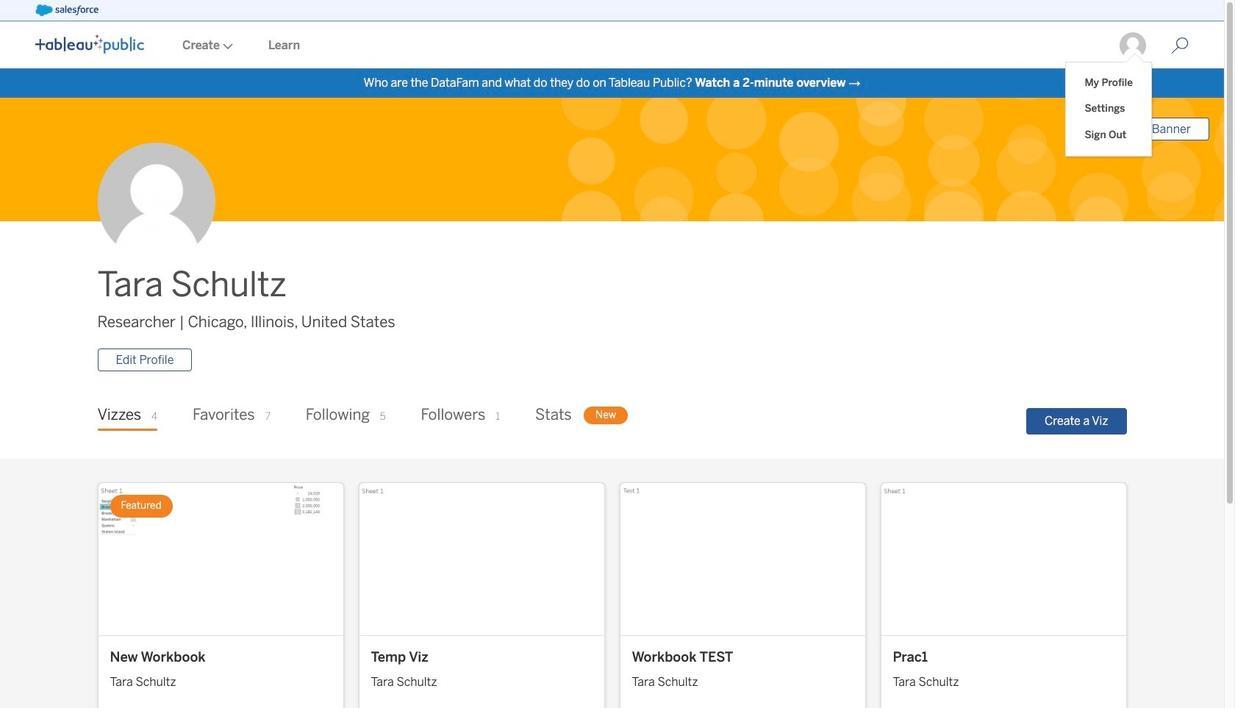 Task type: describe. For each thing, give the bounding box(es) containing it.
3 workbook thumbnail image from the left
[[620, 483, 865, 635]]

featured element
[[110, 495, 173, 517]]

logo image
[[35, 35, 144, 54]]

avatar image
[[97, 143, 215, 261]]

tara.schultz image
[[1118, 31, 1148, 60]]



Task type: vqa. For each thing, say whether or not it's contained in the screenshot.
List options menu
yes



Task type: locate. For each thing, give the bounding box(es) containing it.
4 workbook thumbnail image from the left
[[881, 483, 1126, 635]]

list options menu
[[1066, 63, 1151, 156]]

workbook thumbnail image
[[98, 483, 343, 635], [359, 483, 604, 635], [620, 483, 865, 635], [881, 483, 1126, 635]]

2 workbook thumbnail image from the left
[[359, 483, 604, 635]]

1 workbook thumbnail image from the left
[[98, 483, 343, 635]]

go to search image
[[1154, 37, 1207, 54]]

salesforce logo image
[[35, 4, 98, 16]]

dialog
[[1066, 53, 1151, 156]]



